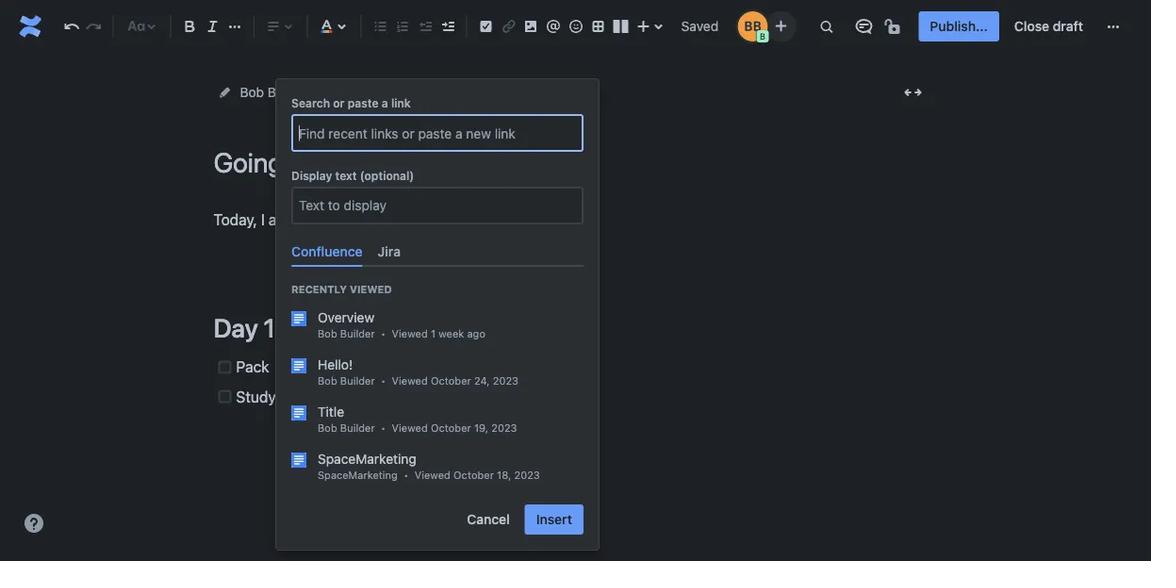 Task type: locate. For each thing, give the bounding box(es) containing it.
0 vertical spatial list item image
[[292, 359, 307, 374]]

Display text (optional) field
[[293, 189, 582, 223]]

outdent ⇧tab image
[[414, 15, 437, 38]]

2 vertical spatial october
[[454, 469, 494, 482]]

2023 right 18,
[[515, 469, 540, 482]]

layouts image
[[610, 15, 633, 38]]

bob for overview
[[318, 328, 337, 340]]

viewed inside the overview bob builder • viewed 1 week ago
[[392, 328, 428, 340]]

drive
[[287, 312, 345, 343]]

viewed for title
[[392, 422, 428, 435]]

0 vertical spatial spacemarketing
[[318, 452, 417, 467]]

(optional)
[[360, 169, 414, 182]]

• inside the overview bob builder • viewed 1 week ago
[[381, 328, 386, 340]]

add emoji
[[244, 118, 306, 133]]

list item image inside spacemarketing option
[[292, 453, 307, 468]]

viewed inside "hello! bob builder • viewed october 24, 2023"
[[392, 375, 428, 387]]

move this blog image
[[217, 85, 233, 100]]

builder up emoji at top
[[268, 84, 311, 100]]

• inside the 'title bob builder • viewed october 19, 2023'
[[381, 422, 386, 435]]

18,
[[497, 469, 512, 482]]

viewed for overview
[[392, 328, 428, 340]]

2 vertical spatial 2023
[[515, 469, 540, 482]]

or
[[333, 96, 345, 109]]

october left 19,
[[431, 422, 471, 435]]

diego!
[[382, 210, 426, 228]]

link image
[[498, 15, 520, 38]]

close draft
[[1015, 18, 1084, 34]]

2023 right 24,
[[493, 375, 519, 387]]

builder down title
[[340, 422, 375, 435]]

0 vertical spatial 2023
[[493, 375, 519, 387]]

add image, video, or file image
[[520, 15, 543, 38]]

bob inside the overview bob builder • viewed 1 week ago
[[318, 328, 337, 340]]

bob builder link
[[240, 81, 311, 104]]

bob down overview
[[318, 328, 337, 340]]

2023 inside the 'title bob builder • viewed october 19, 2023'
[[492, 422, 517, 435]]

builder inside bob builder link
[[268, 84, 311, 100]]

Main content area, start typing to enter text. text field
[[214, 207, 931, 410]]

list item image
[[292, 359, 307, 374], [292, 406, 307, 421], [292, 453, 307, 468]]

1 vertical spatial 2023
[[492, 422, 517, 435]]

publish...
[[931, 18, 989, 34]]

action item image
[[475, 15, 498, 38]]

1 vertical spatial october
[[431, 422, 471, 435]]

viewed up spacemarketing spacemarketing • viewed october 18, 2023 on the bottom of the page
[[392, 422, 428, 435]]

list item image for title
[[292, 406, 307, 421]]

no restrictions image
[[883, 15, 906, 38]]

title bob builder • viewed october 19, 2023
[[318, 404, 517, 435]]

bob builder
[[240, 84, 311, 100]]

cancel
[[467, 512, 510, 527]]

pack
[[236, 358, 269, 376]]

builder inside the 'title bob builder • viewed october 19, 2023'
[[340, 422, 375, 435]]

• left 1 in the left of the page
[[381, 328, 386, 340]]

recently
[[292, 284, 347, 296]]

builder inside the overview bob builder • viewed 1 week ago
[[340, 328, 375, 340]]

bob down hello! in the bottom of the page
[[318, 375, 337, 387]]

bob down title
[[318, 422, 337, 435]]

1 spacemarketing from the top
[[318, 452, 417, 467]]

title option
[[276, 395, 599, 443]]

help image
[[23, 512, 45, 535]]

• down the 'title bob builder • viewed october 19, 2023'
[[404, 469, 409, 482]]

bullet list ⌘⇧8 image
[[369, 15, 392, 38]]

search
[[292, 96, 330, 109]]

list item image inside the title option
[[292, 406, 307, 421]]

builder for title
[[340, 422, 375, 435]]

bob inside the 'title bob builder • viewed october 19, 2023'
[[318, 422, 337, 435]]

close
[[1015, 18, 1050, 34]]

october
[[431, 375, 471, 387], [431, 422, 471, 435], [454, 469, 494, 482]]

october inside spacemarketing spacemarketing • viewed october 18, 2023
[[454, 469, 494, 482]]

october left 24,
[[431, 375, 471, 387]]

• up spacemarketing spacemarketing • viewed october 18, 2023 on the bottom of the page
[[381, 422, 386, 435]]

add emoji button
[[214, 114, 317, 137]]

indent tab image
[[437, 15, 459, 38]]

study
[[236, 388, 276, 406]]

add
[[244, 118, 269, 133]]

october left 18,
[[454, 469, 494, 482]]

viewed inside spacemarketing spacemarketing • viewed october 18, 2023
[[415, 469, 451, 482]]

spacemarketing option
[[276, 443, 599, 490]]

invite to edit image
[[770, 15, 793, 37]]

comment icon image
[[853, 15, 876, 38]]

day
[[214, 312, 258, 343]]

viewed left 1 in the left of the page
[[392, 328, 428, 340]]

display
[[292, 169, 332, 182]]

builder down overview
[[340, 328, 375, 340]]

more image
[[1103, 15, 1125, 38]]

viewed down the title option
[[415, 469, 451, 482]]

recently viewed list box
[[276, 301, 599, 490]]

hello! option
[[276, 348, 599, 395]]

builder down hello! in the bottom of the page
[[340, 375, 375, 387]]

• inside "hello! bob builder • viewed october 24, 2023"
[[381, 375, 386, 387]]

viewed up the 'title bob builder • viewed october 19, 2023'
[[392, 375, 428, 387]]

Search or paste a link field
[[293, 116, 582, 150]]

october inside "hello! bob builder • viewed october 24, 2023"
[[431, 375, 471, 387]]

2023
[[493, 375, 519, 387], [492, 422, 517, 435], [515, 469, 540, 482]]

tab list
[[284, 236, 591, 267]]

bob
[[240, 84, 264, 100], [318, 328, 337, 340], [318, 375, 337, 387], [318, 422, 337, 435]]

october for hello!
[[431, 375, 471, 387]]

• for title
[[381, 422, 386, 435]]

week
[[439, 328, 464, 340]]

editor toolbar toolbar
[[276, 79, 599, 550]]

list item image inside the hello! 'option'
[[292, 359, 307, 374]]

insert
[[536, 512, 573, 527]]

redo ⌘⇧z image
[[83, 15, 105, 38]]

2023 for hello!
[[493, 375, 519, 387]]

make page full-width image
[[902, 81, 925, 104]]

1 vertical spatial spacemarketing
[[318, 469, 398, 482]]

2023 inside spacemarketing spacemarketing • viewed october 18, 2023
[[515, 469, 540, 482]]

3 list item image from the top
[[292, 453, 307, 468]]

1 vertical spatial list item image
[[292, 406, 307, 421]]

•
[[381, 328, 386, 340], [381, 375, 386, 387], [381, 422, 386, 435], [404, 469, 409, 482]]

2023 inside "hello! bob builder • viewed october 24, 2023"
[[493, 375, 519, 387]]

• up the 'title bob builder • viewed october 19, 2023'
[[381, 375, 386, 387]]

builder for hello!
[[340, 375, 375, 387]]

italic ⌘i image
[[201, 15, 224, 38]]

paste
[[348, 96, 379, 109]]

san
[[353, 210, 378, 228]]

tab list containing confluence
[[284, 236, 591, 267]]

2 list item image from the top
[[292, 406, 307, 421]]

builder inside "hello! bob builder • viewed october 24, 2023"
[[340, 375, 375, 387]]

2023 right 19,
[[492, 422, 517, 435]]

spacemarketing
[[318, 452, 417, 467], [318, 469, 398, 482]]

numbered list ⌘⇧7 image
[[392, 15, 414, 38]]

link
[[391, 96, 411, 109]]

builder
[[268, 84, 311, 100], [340, 328, 375, 340], [340, 375, 375, 387], [340, 422, 375, 435]]

1 list item image from the top
[[292, 359, 307, 374]]

confluence image
[[15, 11, 45, 42]]

insert button
[[525, 505, 584, 535]]

0 vertical spatial october
[[431, 375, 471, 387]]

viewed
[[350, 284, 392, 296], [392, 328, 428, 340], [392, 375, 428, 387], [392, 422, 428, 435], [415, 469, 451, 482]]

saved
[[682, 18, 719, 34]]

list item image for spacemarketing
[[292, 453, 307, 468]]

19,
[[474, 422, 489, 435]]

tab list inside editor toolbar toolbar
[[284, 236, 591, 267]]

viewed inside the 'title bob builder • viewed october 19, 2023'
[[392, 422, 428, 435]]

going
[[293, 210, 331, 228]]

bob for hello!
[[318, 375, 337, 387]]

2 vertical spatial list item image
[[292, 453, 307, 468]]

bob inside "hello! bob builder • viewed october 24, 2023"
[[318, 375, 337, 387]]

october inside the 'title bob builder • viewed october 19, 2023'
[[431, 422, 471, 435]]



Task type: vqa. For each thing, say whether or not it's contained in the screenshot.


Task type: describe. For each thing, give the bounding box(es) containing it.
bob right move this blog icon
[[240, 84, 264, 100]]

1
[[431, 328, 436, 340]]

• inside spacemarketing spacemarketing • viewed october 18, 2023
[[404, 469, 409, 482]]

cancel button
[[456, 505, 521, 535]]

to
[[335, 210, 349, 228]]

display text (optional)
[[292, 169, 414, 182]]

• for overview
[[381, 328, 386, 340]]

overview
[[318, 310, 375, 326]]

october for title
[[431, 422, 471, 435]]

overview bob builder • viewed 1 week ago
[[318, 310, 486, 340]]

confluence image
[[15, 11, 45, 42]]

1:
[[263, 312, 281, 343]]

2023 for title
[[492, 422, 517, 435]]

viewed up overview
[[350, 284, 392, 296]]

24,
[[474, 375, 490, 387]]

2 spacemarketing from the top
[[318, 469, 398, 482]]

blog link
[[333, 81, 360, 104]]

bob for title
[[318, 422, 337, 435]]

viewed for hello!
[[392, 375, 428, 387]]

overview option
[[276, 301, 599, 348]]

recently viewed
[[292, 284, 392, 296]]

more formatting image
[[224, 15, 246, 38]]

search or paste a link
[[292, 96, 411, 109]]

close draft button
[[1004, 11, 1095, 42]]

ago
[[467, 328, 486, 340]]

publish... button
[[919, 11, 1000, 42]]

am
[[269, 210, 289, 228]]

confluence
[[292, 243, 363, 259]]

builder for overview
[[340, 328, 375, 340]]

blog
[[333, 84, 360, 100]]

a
[[382, 96, 388, 109]]

i
[[261, 210, 265, 228]]

find and replace image
[[815, 15, 838, 38]]

undo ⌘z image
[[60, 15, 83, 38]]

hello!
[[318, 357, 353, 373]]

table image
[[587, 15, 610, 38]]

draft
[[1054, 18, 1084, 34]]

today,
[[214, 210, 257, 228]]

hello! bob builder • viewed october 24, 2023
[[318, 357, 519, 387]]

jira
[[378, 243, 401, 259]]

today, i am going to san diego!
[[214, 210, 426, 228]]

emoji image
[[565, 15, 588, 38]]

list item image
[[292, 311, 307, 327]]

bob builder image
[[738, 11, 768, 42]]

spacemarketing spacemarketing • viewed october 18, 2023
[[318, 452, 540, 482]]

emoji
[[272, 118, 306, 133]]

Blog post title text field
[[214, 147, 931, 178]]

text
[[335, 169, 357, 182]]

• for hello!
[[381, 375, 386, 387]]

mention image
[[542, 15, 565, 38]]

list item image for hello!
[[292, 359, 307, 374]]

title
[[318, 404, 344, 420]]

day 1: drive
[[214, 312, 345, 343]]

bold ⌘b image
[[179, 15, 201, 38]]



